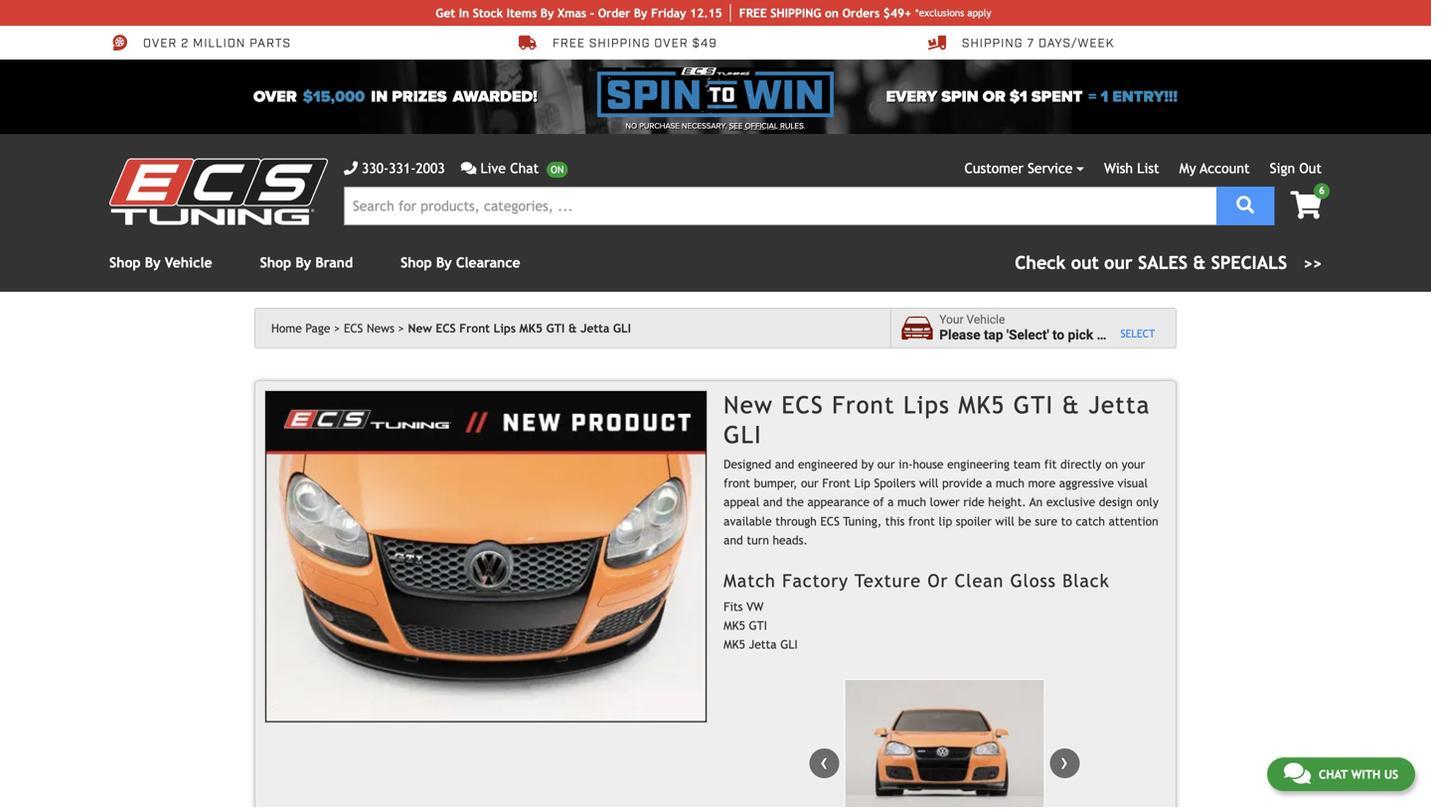 Task type: describe. For each thing, give the bounding box(es) containing it.
gli for new ecs front lips mk5 gti & jetta gli
[[613, 321, 631, 335]]

› link
[[1050, 749, 1079, 779]]

height.
[[988, 496, 1026, 510]]

available
[[724, 515, 772, 529]]

or
[[983, 87, 1005, 106]]

gli for new ecs front lips mk5 gti & jetta gli designed and engineered by our in-house engineering team fit directly on your front bumper, our front lip spoilers will provide a much more aggressive visual appeal and the appearance of a much lower ride height. an exclusive design only available through ecs tuning, this front lip spoiler will be sure to catch attention and turn heads.
[[724, 421, 762, 449]]

jetta for new ecs front lips mk5 gti & jetta gli designed and engineered by our in-house engineering team fit directly on your front bumper, our front lip spoilers will provide a much more aggressive visual appeal and the appearance of a much lower ride height. an exclusive design only available through ecs tuning, this front lip spoiler will be sure to catch attention and turn heads.
[[1088, 391, 1150, 419]]

home
[[271, 321, 302, 335]]

ecs tuning image
[[109, 159, 328, 225]]

free
[[553, 36, 585, 51]]

lip
[[854, 477, 870, 490]]

sales & specials link
[[1015, 249, 1322, 276]]

xmas
[[558, 6, 586, 20]]

house
[[913, 457, 944, 471]]

by for shop by brand
[[295, 255, 311, 271]]

shopping cart image
[[1290, 191, 1322, 219]]

in-
[[898, 457, 913, 471]]

live chat
[[480, 160, 539, 176]]

no
[[625, 121, 637, 131]]

1 vertical spatial and
[[763, 496, 782, 510]]

your vehicle please tap 'select' to pick a vehicle
[[939, 313, 1150, 343]]

directly
[[1060, 457, 1102, 471]]

shipping 7 days/week link
[[928, 34, 1114, 52]]

new for new ecs front lips mk5 gti & jetta gli
[[408, 321, 432, 335]]

by
[[861, 457, 874, 471]]

parts
[[250, 36, 291, 51]]

ecs down appearance
[[820, 515, 840, 529]]

‹ link
[[809, 749, 839, 779]]

chat with us
[[1319, 768, 1398, 782]]

through
[[775, 515, 817, 529]]

1 horizontal spatial chat
[[1319, 768, 1348, 782]]

1 vertical spatial much
[[897, 496, 926, 510]]

1
[[1101, 87, 1108, 106]]

comments image for live
[[461, 161, 476, 175]]

shop by clearance link
[[401, 255, 520, 271]]

new ecs front lips mk5 gti & jetta gli
[[408, 321, 631, 335]]

shipping
[[589, 36, 650, 51]]

orders
[[842, 6, 880, 20]]

catch
[[1076, 515, 1105, 529]]

lower
[[930, 496, 960, 510]]

7
[[1027, 36, 1035, 51]]

0 horizontal spatial vehicle
[[165, 255, 212, 271]]

2003
[[416, 160, 445, 176]]

front for new ecs front lips mk5 gti & jetta gli
[[459, 321, 490, 335]]

lips for new ecs front lips mk5 gti & jetta gli designed and engineered by our in-house engineering team fit directly on your front bumper, our front lip spoilers will provide a much more aggressive visual appeal and the appearance of a much lower ride height. an exclusive design only available through ecs tuning, this front lip spoiler will be sure to catch attention and turn heads.
[[903, 391, 950, 419]]

ecs news link
[[344, 321, 404, 335]]

ecs tuning 'spin to win' contest logo image
[[597, 68, 834, 117]]

ecs left "news"
[[344, 321, 363, 335]]

& for new ecs front lips mk5 gti & jetta gli
[[568, 321, 577, 335]]

mk5 inside new ecs front lips mk5 gti & jetta gli designed and engineered by our in-house engineering team fit directly on your front bumper, our front lip spoilers will provide a much more aggressive visual appeal and the appearance of a much lower ride height. an exclusive design only available through ecs tuning, this front lip spoiler will be sure to catch attention and turn heads.
[[958, 391, 1005, 419]]

& for new ecs front lips mk5 gti & jetta gli designed and engineered by our in-house engineering team fit directly on your front bumper, our front lip spoilers will provide a much more aggressive visual appeal and the appearance of a much lower ride height. an exclusive design only available through ecs tuning, this front lip spoiler will be sure to catch attention and turn heads.
[[1062, 391, 1080, 419]]

shop by brand link
[[260, 255, 353, 271]]

0 vertical spatial on
[[825, 6, 839, 20]]

*exclusions
[[915, 7, 964, 18]]

your
[[939, 313, 964, 327]]

my
[[1179, 160, 1196, 176]]

only
[[1136, 496, 1159, 510]]

factory
[[782, 571, 849, 592]]

specials
[[1211, 252, 1287, 273]]

on inside new ecs front lips mk5 gti & jetta gli designed and engineered by our in-house engineering team fit directly on your front bumper, our front lip spoilers will provide a much more aggressive visual appeal and the appearance of a much lower ride height. an exclusive design only available through ecs tuning, this front lip spoiler will be sure to catch attention and turn heads.
[[1105, 457, 1118, 471]]

.
[[804, 121, 806, 131]]

shipping
[[962, 36, 1023, 51]]

by for shop by vehicle
[[145, 255, 161, 271]]

gti for new ecs front lips mk5 gti & jetta gli
[[546, 321, 565, 335]]

please
[[939, 327, 980, 343]]

-
[[590, 6, 594, 20]]

6
[[1319, 185, 1325, 196]]

wish list
[[1104, 160, 1159, 176]]

2 vertical spatial front
[[822, 477, 851, 490]]

shop by brand
[[260, 255, 353, 271]]

news
[[367, 321, 394, 335]]

gti inside match factory texture or clean gloss black fits vw mk5 gti mk5 jetta gli
[[749, 619, 767, 633]]

be
[[1018, 515, 1031, 529]]

get
[[436, 6, 455, 20]]

team
[[1013, 457, 1041, 471]]

1 horizontal spatial much
[[996, 477, 1024, 490]]

sign out link
[[1270, 160, 1322, 176]]

see official rules link
[[729, 120, 804, 132]]

‹
[[820, 749, 828, 776]]

1 vertical spatial our
[[801, 477, 819, 490]]

free shipping over $49
[[553, 36, 717, 51]]

1 vertical spatial front
[[908, 515, 935, 529]]

in
[[371, 87, 388, 106]]

rules
[[780, 121, 804, 131]]

sign
[[1270, 160, 1295, 176]]

330-331-2003 link
[[344, 158, 445, 179]]

live
[[480, 160, 506, 176]]

order
[[598, 6, 630, 20]]

by left xmas
[[540, 6, 554, 20]]

by for shop by clearance
[[436, 255, 452, 271]]

free ship ping on orders $49+ *exclusions apply
[[739, 6, 991, 20]]

every
[[886, 87, 937, 106]]

over for over $15,000 in prizes
[[253, 87, 297, 106]]

aggressive
[[1059, 477, 1114, 490]]

2 vertical spatial and
[[724, 534, 743, 548]]

clearance
[[456, 255, 520, 271]]

million
[[193, 36, 246, 51]]

select
[[1120, 328, 1155, 340]]

of
[[873, 496, 884, 510]]

shop for shop by vehicle
[[109, 255, 141, 271]]

=
[[1088, 87, 1097, 106]]

free shipping over $49 link
[[519, 34, 717, 52]]

spoiler
[[956, 515, 992, 529]]

pick
[[1068, 327, 1093, 343]]



Task type: locate. For each thing, give the bounding box(es) containing it.
will down house in the right bottom of the page
[[919, 477, 939, 490]]

select link
[[1120, 328, 1155, 341]]

sales
[[1138, 252, 1188, 273]]

will
[[919, 477, 939, 490], [995, 515, 1015, 529]]

items
[[507, 6, 537, 20]]

$15,000
[[303, 87, 365, 106]]

by down ecs tuning image
[[145, 255, 161, 271]]

front for new ecs front lips mk5 gti & jetta gli designed and engineered by our in-house engineering team fit directly on your front bumper, our front lip spoilers will provide a much more aggressive visual appeal and the appearance of a much lower ride height. an exclusive design only available through ecs tuning, this front lip spoiler will be sure to catch attention and turn heads.
[[832, 391, 895, 419]]

0 vertical spatial chat
[[510, 160, 539, 176]]

live chat link
[[461, 158, 568, 179]]

to down the exclusive
[[1061, 515, 1072, 529]]

'select'
[[1007, 327, 1049, 343]]

0 vertical spatial front
[[724, 477, 750, 490]]

an
[[1029, 496, 1043, 510]]

new inside new ecs front lips mk5 gti & jetta gli designed and engineered by our in-house engineering team fit directly on your front bumper, our front lip spoilers will provide a much more aggressive visual appeal and the appearance of a much lower ride height. an exclusive design only available through ecs tuning, this front lip spoiler will be sure to catch attention and turn heads.
[[724, 391, 773, 419]]

gli inside new ecs front lips mk5 gti & jetta gli designed and engineered by our in-house engineering team fit directly on your front bumper, our front lip spoilers will provide a much more aggressive visual appeal and the appearance of a much lower ride height. an exclusive design only available through ecs tuning, this front lip spoiler will be sure to catch attention and turn heads.
[[724, 421, 762, 449]]

a right pick
[[1097, 327, 1104, 343]]

lips inside new ecs front lips mk5 gti & jetta gli designed and engineered by our in-house engineering team fit directly on your front bumper, our front lip spoilers will provide a much more aggressive visual appeal and the appearance of a much lower ride height. an exclusive design only available through ecs tuning, this front lip spoiler will be sure to catch attention and turn heads.
[[903, 391, 950, 419]]

3 shop from the left
[[401, 255, 432, 271]]

more
[[1028, 477, 1056, 490]]

gti for new ecs front lips mk5 gti & jetta gli designed and engineered by our in-house engineering team fit directly on your front bumper, our front lip spoilers will provide a much more aggressive visual appeal and the appearance of a much lower ride height. an exclusive design only available through ecs tuning, this front lip spoiler will be sure to catch attention and turn heads.
[[1014, 391, 1054, 419]]

match factory texture or clean gloss black fits vw mk5 gti mk5 jetta gli
[[724, 571, 1110, 652]]

over 2 million parts link
[[109, 34, 291, 52]]

chat left the with
[[1319, 768, 1348, 782]]

spin
[[941, 87, 978, 106]]

will down height.
[[995, 515, 1015, 529]]

much
[[996, 477, 1024, 490], [897, 496, 926, 510]]

0 horizontal spatial chat
[[510, 160, 539, 176]]

shipping 7 days/week
[[962, 36, 1114, 51]]

page
[[305, 321, 330, 335]]

jetta inside new ecs front lips mk5 gti & jetta gli designed and engineered by our in-house engineering team fit directly on your front bumper, our front lip spoilers will provide a much more aggressive visual appeal and the appearance of a much lower ride height. an exclusive design only available through ecs tuning, this front lip spoiler will be sure to catch attention and turn heads.
[[1088, 391, 1150, 419]]

new ecs front lips mk5 gti & jetta gli designed and engineered by our in-house engineering team fit directly on your front bumper, our front lip spoilers will provide a much more aggressive visual appeal and the appearance of a much lower ride height. an exclusive design only available through ecs tuning, this front lip spoiler will be sure to catch attention and turn heads.
[[724, 391, 1159, 548]]

customer service button
[[964, 158, 1084, 179]]

0 horizontal spatial a
[[888, 496, 894, 510]]

1 horizontal spatial shop
[[260, 255, 291, 271]]

1 vertical spatial on
[[1105, 457, 1118, 471]]

$49
[[692, 36, 717, 51]]

lips up house in the right bottom of the page
[[903, 391, 950, 419]]

1 horizontal spatial a
[[986, 477, 992, 490]]

and up bumper,
[[775, 457, 794, 471]]

jetta
[[580, 321, 609, 335], [1088, 391, 1150, 419], [749, 638, 777, 652]]

2 horizontal spatial gli
[[780, 638, 798, 652]]

bumper,
[[754, 477, 797, 490]]

lips
[[494, 321, 516, 335], [903, 391, 950, 419]]

0 horizontal spatial over
[[143, 36, 177, 51]]

1 horizontal spatial front
[[908, 515, 935, 529]]

front up appeal
[[724, 477, 750, 490]]

in
[[459, 6, 469, 20]]

0 vertical spatial jetta
[[580, 321, 609, 335]]

wish
[[1104, 160, 1133, 176]]

gti inside new ecs front lips mk5 gti & jetta gli designed and engineered by our in-house engineering team fit directly on your front bumper, our front lip spoilers will provide a much more aggressive visual appeal and the appearance of a much lower ride height. an exclusive design only available through ecs tuning, this front lip spoiler will be sure to catch attention and turn heads.
[[1014, 391, 1054, 419]]

1 vertical spatial &
[[568, 321, 577, 335]]

0 horizontal spatial gti
[[546, 321, 565, 335]]

my account
[[1179, 160, 1250, 176]]

1 vertical spatial jetta
[[1088, 391, 1150, 419]]

see
[[729, 121, 743, 131]]

by left brand
[[295, 255, 311, 271]]

a inside your vehicle please tap 'select' to pick a vehicle
[[1097, 327, 1104, 343]]

1 horizontal spatial will
[[995, 515, 1015, 529]]

1 vertical spatial gti
[[1014, 391, 1054, 419]]

new
[[408, 321, 432, 335], [724, 391, 773, 419]]

front down the clearance
[[459, 321, 490, 335]]

0 vertical spatial lips
[[494, 321, 516, 335]]

1 vertical spatial chat
[[1319, 768, 1348, 782]]

tap
[[984, 327, 1003, 343]]

by right the order
[[634, 6, 647, 20]]

1 horizontal spatial gli
[[724, 421, 762, 449]]

our right by
[[877, 457, 895, 471]]

on
[[825, 6, 839, 20], [1105, 457, 1118, 471]]

every spin or $1 spent = 1 entry!!!
[[886, 87, 1178, 106]]

get in stock items by xmas - order by friday 12.15
[[436, 6, 722, 20]]

0 horizontal spatial shop
[[109, 255, 141, 271]]

designed
[[724, 457, 771, 471]]

new up 'designed'
[[724, 391, 773, 419]]

sales & specials
[[1138, 252, 1287, 273]]

spent
[[1031, 87, 1082, 106]]

0 vertical spatial to
[[1052, 327, 1064, 343]]

1 vertical spatial a
[[986, 477, 992, 490]]

comments image left live
[[461, 161, 476, 175]]

list
[[1137, 160, 1159, 176]]

0 horizontal spatial gli
[[613, 321, 631, 335]]

much up height.
[[996, 477, 1024, 490]]

new right "news"
[[408, 321, 432, 335]]

1 horizontal spatial new
[[724, 391, 773, 419]]

our up the
[[801, 477, 819, 490]]

0 vertical spatial vehicle
[[165, 255, 212, 271]]

front
[[724, 477, 750, 490], [908, 515, 935, 529]]

on left 'your'
[[1105, 457, 1118, 471]]

1 vertical spatial comments image
[[1284, 762, 1311, 786]]

$1
[[1010, 87, 1027, 106]]

black
[[1062, 571, 1110, 592]]

a down engineering
[[986, 477, 992, 490]]

provide
[[942, 477, 982, 490]]

1 shop from the left
[[109, 255, 141, 271]]

over
[[654, 36, 688, 51]]

visual
[[1117, 477, 1148, 490]]

0 vertical spatial gli
[[613, 321, 631, 335]]

vw
[[746, 600, 764, 614]]

new for new ecs front lips mk5 gti & jetta gli designed and engineered by our in-house engineering team fit directly on your front bumper, our front lip spoilers will provide a much more aggressive visual appeal and the appearance of a much lower ride height. an exclusive design only available through ecs tuning, this front lip spoiler will be sure to catch attention and turn heads.
[[724, 391, 773, 419]]

Search text field
[[344, 187, 1216, 226]]

1 vertical spatial lips
[[903, 391, 950, 419]]

2 vertical spatial gti
[[749, 619, 767, 633]]

to inside new ecs front lips mk5 gti & jetta gli designed and engineered by our in-house engineering team fit directly on your front bumper, our front lip spoilers will provide a much more aggressive visual appeal and the appearance of a much lower ride height. an exclusive design only available through ecs tuning, this front lip spoiler will be sure to catch attention and turn heads.
[[1061, 515, 1072, 529]]

account
[[1200, 160, 1250, 176]]

our
[[877, 457, 895, 471], [801, 477, 819, 490]]

0 vertical spatial comments image
[[461, 161, 476, 175]]

wish list link
[[1104, 160, 1159, 176]]

lips for new ecs front lips mk5 gti & jetta gli
[[494, 321, 516, 335]]

1 vertical spatial will
[[995, 515, 1015, 529]]

0 horizontal spatial &
[[568, 321, 577, 335]]

spoilers
[[874, 477, 916, 490]]

0 horizontal spatial on
[[825, 6, 839, 20]]

0 vertical spatial gti
[[546, 321, 565, 335]]

330-
[[362, 160, 389, 176]]

1 horizontal spatial vehicle
[[966, 313, 1005, 327]]

1 vertical spatial front
[[832, 391, 895, 419]]

design
[[1099, 496, 1133, 510]]

0 vertical spatial &
[[1193, 252, 1206, 273]]

2 vertical spatial &
[[1062, 391, 1080, 419]]

ecs news
[[344, 321, 394, 335]]

front left 'lip'
[[908, 515, 935, 529]]

service
[[1028, 160, 1073, 176]]

1 horizontal spatial on
[[1105, 457, 1118, 471]]

purchase
[[639, 121, 680, 131]]

0 vertical spatial much
[[996, 477, 1024, 490]]

0 vertical spatial over
[[143, 36, 177, 51]]

1 vertical spatial to
[[1061, 515, 1072, 529]]

1 horizontal spatial comments image
[[1284, 762, 1311, 786]]

2 vertical spatial a
[[888, 496, 894, 510]]

match
[[724, 571, 776, 592]]

engineered
[[798, 457, 858, 471]]

appearance
[[807, 496, 870, 510]]

2 horizontal spatial &
[[1193, 252, 1206, 273]]

vehicle up tap
[[966, 313, 1005, 327]]

friday
[[651, 6, 686, 20]]

and down bumper,
[[763, 496, 782, 510]]

1 horizontal spatial jetta
[[749, 638, 777, 652]]

1 horizontal spatial gti
[[749, 619, 767, 633]]

days/week
[[1038, 36, 1114, 51]]

6 link
[[1274, 183, 1330, 221]]

ecs up engineered
[[782, 391, 824, 419]]

0 vertical spatial a
[[1097, 327, 1104, 343]]

and
[[775, 457, 794, 471], [763, 496, 782, 510], [724, 534, 743, 548]]

gli inside match factory texture or clean gloss black fits vw mk5 gti mk5 jetta gli
[[780, 638, 798, 652]]

1 vertical spatial gli
[[724, 421, 762, 449]]

0 vertical spatial and
[[775, 457, 794, 471]]

fits
[[724, 600, 743, 614]]

2 horizontal spatial jetta
[[1088, 391, 1150, 419]]

0 horizontal spatial front
[[724, 477, 750, 490]]

comments image inside chat with us link
[[1284, 762, 1311, 786]]

my account link
[[1179, 160, 1250, 176]]

2 horizontal spatial gti
[[1014, 391, 1054, 419]]

vehicle down ecs tuning image
[[165, 255, 212, 271]]

much up this
[[897, 496, 926, 510]]

on right ping
[[825, 6, 839, 20]]

front up appearance
[[822, 477, 851, 490]]

& inside new ecs front lips mk5 gti & jetta gli designed and engineered by our in-house engineering team fit directly on your front bumper, our front lip spoilers will provide a much more aggressive visual appeal and the appearance of a much lower ride height. an exclusive design only available through ecs tuning, this front lip spoiler will be sure to catch attention and turn heads.
[[1062, 391, 1080, 419]]

a right the of
[[888, 496, 894, 510]]

jetta for new ecs front lips mk5 gti & jetta gli
[[580, 321, 609, 335]]

shop by vehicle link
[[109, 255, 212, 271]]

0 vertical spatial our
[[877, 457, 895, 471]]

0 horizontal spatial our
[[801, 477, 819, 490]]

ping
[[795, 6, 821, 20]]

heads.
[[773, 534, 808, 548]]

search image
[[1237, 196, 1254, 214]]

0 vertical spatial will
[[919, 477, 939, 490]]

0 horizontal spatial comments image
[[461, 161, 476, 175]]

front up by
[[832, 391, 895, 419]]

apply
[[967, 7, 991, 18]]

0 horizontal spatial jetta
[[580, 321, 609, 335]]

›
[[1061, 749, 1069, 776]]

331-
[[389, 160, 416, 176]]

lips down the clearance
[[494, 321, 516, 335]]

2 vertical spatial gli
[[780, 638, 798, 652]]

comments image left the chat with us at the right bottom of the page
[[1284, 762, 1311, 786]]

0 vertical spatial front
[[459, 321, 490, 335]]

shop for shop by clearance
[[401, 255, 432, 271]]

0 horizontal spatial lips
[[494, 321, 516, 335]]

2 vertical spatial jetta
[[749, 638, 777, 652]]

1 horizontal spatial over
[[253, 87, 297, 106]]

comments image for chat
[[1284, 762, 1311, 786]]

1 vertical spatial new
[[724, 391, 773, 419]]

1 horizontal spatial our
[[877, 457, 895, 471]]

no purchase necessary. see official rules .
[[625, 121, 806, 131]]

shop by vehicle
[[109, 255, 212, 271]]

phone image
[[344, 161, 358, 175]]

over left 2
[[143, 36, 177, 51]]

to left pick
[[1052, 327, 1064, 343]]

comments image
[[461, 161, 476, 175], [1284, 762, 1311, 786]]

shop for shop by brand
[[260, 255, 291, 271]]

customer
[[964, 160, 1024, 176]]

engineering
[[947, 457, 1010, 471]]

gloss
[[1010, 571, 1056, 592]]

1 vertical spatial over
[[253, 87, 297, 106]]

0 horizontal spatial much
[[897, 496, 926, 510]]

0 vertical spatial new
[[408, 321, 432, 335]]

0 horizontal spatial new
[[408, 321, 432, 335]]

jetta inside match factory texture or clean gloss black fits vw mk5 gti mk5 jetta gli
[[749, 638, 777, 652]]

2 horizontal spatial a
[[1097, 327, 1104, 343]]

over
[[143, 36, 177, 51], [253, 87, 297, 106]]

0 horizontal spatial will
[[919, 477, 939, 490]]

tuning,
[[843, 515, 882, 529]]

and down the available
[[724, 534, 743, 548]]

chat right live
[[510, 160, 539, 176]]

comments image inside the live chat link
[[461, 161, 476, 175]]

over down parts
[[253, 87, 297, 106]]

over for over 2 million parts
[[143, 36, 177, 51]]

free
[[739, 6, 767, 20]]

1 horizontal spatial &
[[1062, 391, 1080, 419]]

1 vertical spatial vehicle
[[966, 313, 1005, 327]]

by left the clearance
[[436, 255, 452, 271]]

vehicle inside your vehicle please tap 'select' to pick a vehicle
[[966, 313, 1005, 327]]

shop by clearance
[[401, 255, 520, 271]]

the
[[786, 496, 804, 510]]

fit
[[1044, 457, 1057, 471]]

1 horizontal spatial lips
[[903, 391, 950, 419]]

brand
[[315, 255, 353, 271]]

2 shop from the left
[[260, 255, 291, 271]]

to inside your vehicle please tap 'select' to pick a vehicle
[[1052, 327, 1064, 343]]

2 horizontal spatial shop
[[401, 255, 432, 271]]

2
[[181, 36, 189, 51]]

sign out
[[1270, 160, 1322, 176]]

ecs right "news"
[[436, 321, 456, 335]]



Task type: vqa. For each thing, say whether or not it's contained in the screenshot.
the about
no



